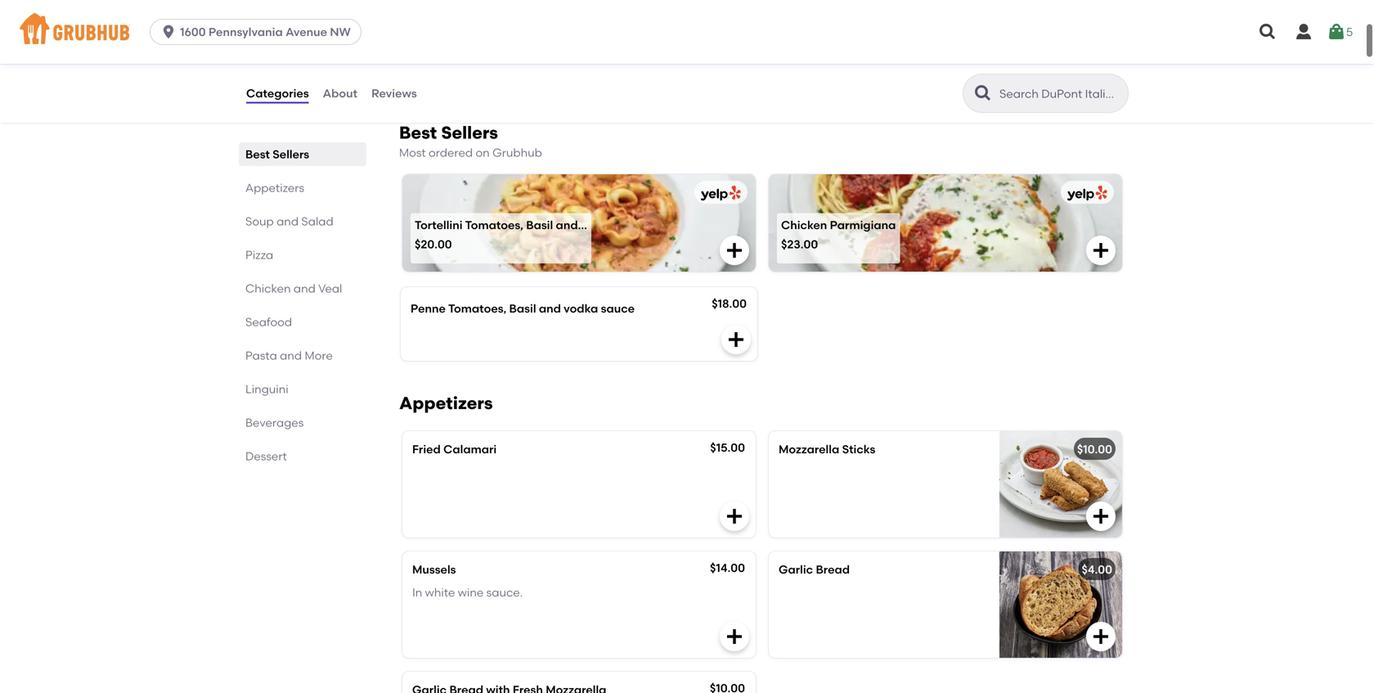 Task type: vqa. For each thing, say whether or not it's contained in the screenshot.
$10.00
yes



Task type: describe. For each thing, give the bounding box(es) containing it.
yelp image for chicken parmigiana
[[1065, 186, 1108, 201]]

sellers for best sellers most ordered on grubhub
[[441, 122, 498, 143]]

wine
[[458, 586, 484, 600]]

chicken for chicken and veal
[[246, 282, 291, 295]]

in
[[412, 586, 423, 600]]

penne
[[411, 301, 446, 315]]

calamari
[[444, 442, 497, 456]]

dessert
[[246, 449, 287, 463]]

best sellers most ordered on grubhub
[[399, 122, 542, 160]]

svg image inside "1600 pennsylvania avenue nw" button
[[161, 24, 177, 40]]

and for veal
[[294, 282, 316, 295]]

$14.00
[[710, 561, 746, 575]]

vodka
[[564, 301, 599, 315]]

reviews button
[[371, 64, 418, 123]]

best for best sellers
[[246, 147, 270, 161]]

chicken for chicken parmigiana $23.00
[[782, 218, 828, 232]]

main navigation navigation
[[0, 0, 1375, 64]]

pennsylvania
[[209, 25, 283, 39]]

about
[[323, 86, 358, 100]]

on
[[476, 146, 490, 160]]

soup and salad
[[246, 214, 334, 228]]

garlic
[[779, 563, 814, 576]]

sellers for best sellers
[[273, 147, 309, 161]]

sauce
[[601, 301, 635, 315]]

basil for and...
[[526, 218, 553, 232]]

1600 pennsylvania avenue nw
[[180, 25, 351, 39]]

garlic bread image
[[1000, 551, 1123, 658]]

nw
[[330, 25, 351, 39]]

about button
[[322, 64, 359, 123]]

$15.00
[[711, 441, 746, 455]]

tomatoes, for penne
[[448, 301, 507, 315]]

chicken and veal
[[246, 282, 342, 295]]

5
[[1347, 25, 1354, 39]]

in white wine sauce.
[[412, 586, 523, 600]]

categories button
[[246, 64, 310, 123]]

bread
[[816, 563, 850, 576]]

$23.00
[[782, 237, 819, 251]]

linguini
[[246, 382, 289, 396]]

$4.00
[[1082, 563, 1113, 576]]

white
[[425, 586, 455, 600]]

chicken parmigiana $23.00
[[782, 218, 897, 251]]

basil for and
[[510, 301, 536, 315]]

sauce.
[[487, 586, 523, 600]]



Task type: locate. For each thing, give the bounding box(es) containing it.
and left veal
[[294, 282, 316, 295]]

1 horizontal spatial best
[[399, 122, 437, 143]]

yelp image
[[698, 186, 741, 201], [1065, 186, 1108, 201]]

0 horizontal spatial yelp image
[[698, 186, 741, 201]]

fried
[[412, 442, 441, 456]]

garlic bread
[[779, 563, 850, 576]]

$20.00
[[415, 237, 452, 251]]

basil inside tortellini tomatoes, basil and... $20.00
[[526, 218, 553, 232]]

1 horizontal spatial appetizers
[[399, 393, 493, 414]]

1 vertical spatial chicken
[[246, 282, 291, 295]]

svg image
[[1327, 22, 1347, 42], [725, 241, 745, 260]]

chicken inside chicken parmigiana $23.00
[[782, 218, 828, 232]]

svg image inside 5 button
[[1327, 22, 1347, 42]]

sellers
[[441, 122, 498, 143], [273, 147, 309, 161]]

svg image
[[1259, 22, 1278, 42], [1295, 22, 1314, 42], [161, 24, 177, 40], [1092, 241, 1111, 260], [727, 330, 746, 349], [725, 506, 745, 526], [1092, 506, 1111, 526], [725, 627, 745, 646], [1092, 627, 1111, 646]]

basil left the vodka
[[510, 301, 536, 315]]

categories
[[246, 86, 309, 100]]

Search DuPont Italian Kitchen search field
[[998, 86, 1124, 101]]

most
[[399, 146, 426, 160]]

appetizers up fried calamari
[[399, 393, 493, 414]]

1 horizontal spatial svg image
[[1327, 22, 1347, 42]]

sellers up on
[[441, 122, 498, 143]]

best sellers
[[246, 147, 309, 161]]

5 button
[[1327, 17, 1354, 47]]

1 horizontal spatial sellers
[[441, 122, 498, 143]]

more
[[305, 349, 333, 363]]

tomatoes, right the "tortellini"
[[465, 218, 524, 232]]

2 yelp image from the left
[[1065, 186, 1108, 201]]

pizza
[[246, 248, 273, 262]]

pasta and more
[[246, 349, 333, 363]]

seafood
[[246, 315, 292, 329]]

penne tomatoes, basil and vodka sauce
[[411, 301, 635, 315]]

grubhub
[[493, 146, 542, 160]]

and...
[[556, 218, 588, 232]]

0 horizontal spatial sellers
[[273, 147, 309, 161]]

basil
[[526, 218, 553, 232], [510, 301, 536, 315]]

and right soup
[[277, 214, 299, 228]]

fried calamari
[[412, 442, 497, 456]]

best for best sellers most ordered on grubhub
[[399, 122, 437, 143]]

0 vertical spatial appetizers
[[246, 181, 305, 195]]

$10.00
[[1078, 442, 1113, 456]]

1 yelp image from the left
[[698, 186, 741, 201]]

sellers down categories button
[[273, 147, 309, 161]]

soup
[[246, 214, 274, 228]]

tomatoes, for tortellini
[[465, 218, 524, 232]]

search icon image
[[974, 83, 994, 103]]

mozzarella
[[779, 442, 840, 456]]

reviews
[[372, 86, 417, 100]]

ordered
[[429, 146, 473, 160]]

and left more
[[280, 349, 302, 363]]

salad
[[302, 214, 334, 228]]

0 horizontal spatial appetizers
[[246, 181, 305, 195]]

and for more
[[280, 349, 302, 363]]

veal
[[318, 282, 342, 295]]

pasta
[[246, 349, 277, 363]]

and left the vodka
[[539, 301, 561, 315]]

parmigiana
[[830, 218, 897, 232]]

tortellini tomatoes, basil and... $20.00
[[415, 218, 588, 251]]

0 vertical spatial chicken
[[782, 218, 828, 232]]

0 vertical spatial tomatoes,
[[465, 218, 524, 232]]

$18.00
[[712, 297, 747, 310]]

sellers inside best sellers most ordered on grubhub
[[441, 122, 498, 143]]

0 vertical spatial sellers
[[441, 122, 498, 143]]

1 vertical spatial appetizers
[[399, 393, 493, 414]]

1 horizontal spatial yelp image
[[1065, 186, 1108, 201]]

tortellini
[[415, 218, 463, 232]]

and
[[277, 214, 299, 228], [294, 282, 316, 295], [539, 301, 561, 315], [280, 349, 302, 363]]

0 vertical spatial svg image
[[1327, 22, 1347, 42]]

1 vertical spatial tomatoes,
[[448, 301, 507, 315]]

1 vertical spatial best
[[246, 147, 270, 161]]

1 vertical spatial sellers
[[273, 147, 309, 161]]

1600
[[180, 25, 206, 39]]

1600 pennsylvania avenue nw button
[[150, 19, 368, 45]]

beverages
[[246, 416, 304, 430]]

mussels
[[412, 563, 456, 576]]

0 horizontal spatial chicken
[[246, 282, 291, 295]]

0 vertical spatial best
[[399, 122, 437, 143]]

yelp image for tortellini tomatoes, basil and...
[[698, 186, 741, 201]]

and for salad
[[277, 214, 299, 228]]

mozzarella sticks
[[779, 442, 876, 456]]

basil left and...
[[526, 218, 553, 232]]

tomatoes, right penne
[[448, 301, 507, 315]]

appetizers down best sellers
[[246, 181, 305, 195]]

0 horizontal spatial svg image
[[725, 241, 745, 260]]

mozzarella sticks image
[[1000, 431, 1123, 538]]

best
[[399, 122, 437, 143], [246, 147, 270, 161]]

best down categories button
[[246, 147, 270, 161]]

tomatoes,
[[465, 218, 524, 232], [448, 301, 507, 315]]

sticks
[[843, 442, 876, 456]]

chicken
[[782, 218, 828, 232], [246, 282, 291, 295]]

tomatoes, inside tortellini tomatoes, basil and... $20.00
[[465, 218, 524, 232]]

1 horizontal spatial chicken
[[782, 218, 828, 232]]

best up most at the top left
[[399, 122, 437, 143]]

appetizers
[[246, 181, 305, 195], [399, 393, 493, 414]]

1 vertical spatial basil
[[510, 301, 536, 315]]

avenue
[[286, 25, 327, 39]]

0 horizontal spatial best
[[246, 147, 270, 161]]

0 vertical spatial basil
[[526, 218, 553, 232]]

1 vertical spatial svg image
[[725, 241, 745, 260]]

chicken up seafood
[[246, 282, 291, 295]]

best inside best sellers most ordered on grubhub
[[399, 122, 437, 143]]

chicken up $23.00
[[782, 218, 828, 232]]



